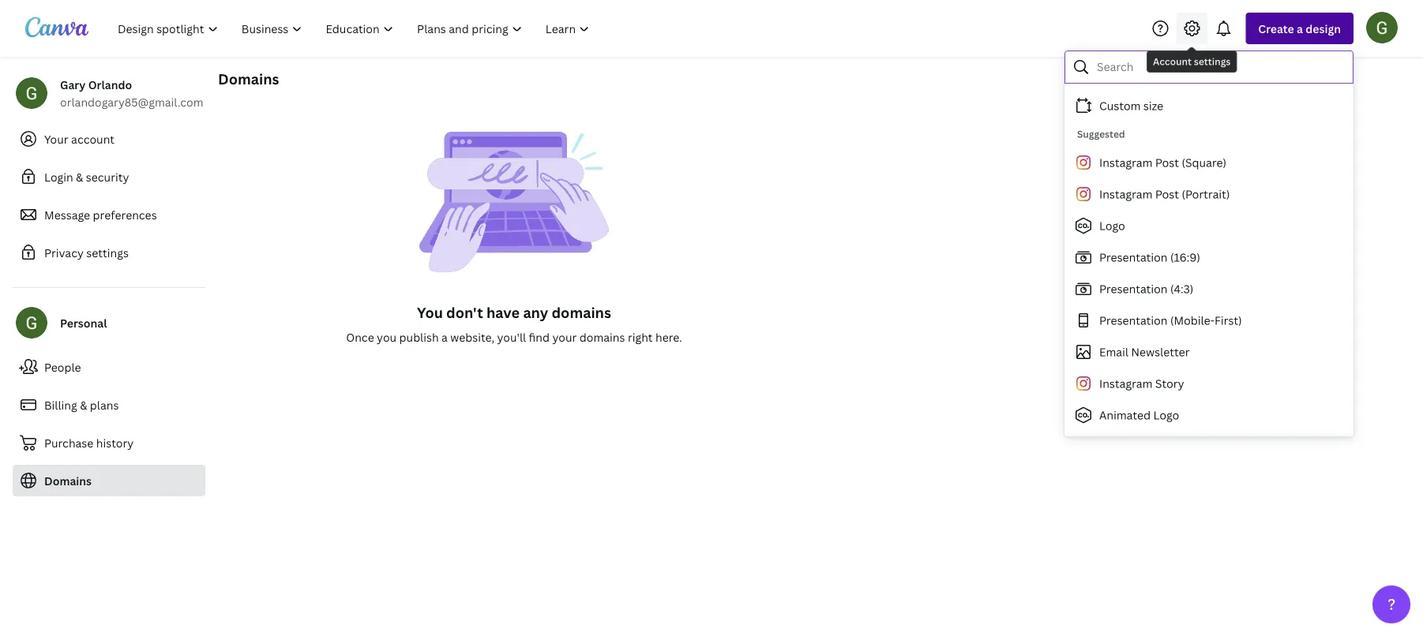 Task type: locate. For each thing, give the bounding box(es) containing it.
(16:9)
[[1171, 250, 1201, 265]]

1 vertical spatial a
[[442, 330, 448, 345]]

purchase history
[[44, 436, 134, 451]]

first)
[[1215, 313, 1242, 328]]

2 vertical spatial presentation
[[1100, 313, 1168, 328]]

you
[[417, 303, 443, 322]]

presentation up email newsletter
[[1100, 313, 1168, 328]]

0 vertical spatial logo
[[1100, 218, 1126, 233]]

domains
[[552, 303, 611, 322], [580, 330, 625, 345]]

presentation down "presentation (16:9)"
[[1100, 282, 1168, 297]]

message
[[44, 207, 90, 222]]

animated
[[1100, 408, 1151, 423]]

don't
[[446, 303, 483, 322]]

1 horizontal spatial settings
[[1194, 55, 1231, 68]]

0 vertical spatial domains
[[552, 303, 611, 322]]

publish
[[399, 330, 439, 345]]

message preferences
[[44, 207, 157, 222]]

logo
[[1100, 218, 1126, 233], [1154, 408, 1180, 423]]

domains
[[218, 69, 279, 88], [44, 474, 92, 489]]

instagram up animated
[[1100, 376, 1153, 391]]

0 vertical spatial post
[[1156, 155, 1179, 170]]

1 horizontal spatial a
[[1297, 21, 1303, 36]]

post down instagram post (square)
[[1156, 187, 1179, 202]]

&
[[76, 169, 83, 184], [80, 398, 87, 413]]

post for (square)
[[1156, 155, 1179, 170]]

0 vertical spatial presentation
[[1100, 250, 1168, 265]]

gary
[[60, 77, 86, 92]]

top level navigation element
[[107, 13, 603, 44]]

once
[[346, 330, 374, 345]]

& right login
[[76, 169, 83, 184]]

presentation
[[1100, 250, 1168, 265], [1100, 282, 1168, 297], [1100, 313, 1168, 328]]

0 vertical spatial domains
[[218, 69, 279, 88]]

your account
[[44, 132, 115, 147]]

0 vertical spatial instagram
[[1100, 155, 1153, 170]]

2 vertical spatial instagram
[[1100, 376, 1153, 391]]

a left design
[[1297, 21, 1303, 36]]

1 vertical spatial presentation
[[1100, 282, 1168, 297]]

1 horizontal spatial domains
[[218, 69, 279, 88]]

Search search field
[[1097, 52, 1343, 82]]

find
[[529, 330, 550, 345]]

size
[[1144, 98, 1164, 113]]

2 post from the top
[[1156, 187, 1179, 202]]

presentation for presentation (16:9)
[[1100, 250, 1168, 265]]

instagram inside 'link'
[[1100, 376, 1153, 391]]

0 vertical spatial a
[[1297, 21, 1303, 36]]

domains right your
[[580, 330, 625, 345]]

a right publish
[[442, 330, 448, 345]]

1 instagram from the top
[[1100, 155, 1153, 170]]

settings for account settings
[[1194, 55, 1231, 68]]

0 vertical spatial &
[[76, 169, 83, 184]]

presentation inside 'link'
[[1100, 313, 1168, 328]]

settings for privacy settings
[[86, 245, 129, 260]]

1 vertical spatial settings
[[86, 245, 129, 260]]

0 horizontal spatial domains
[[44, 474, 92, 489]]

purchase history link
[[13, 427, 205, 459]]

3 instagram from the top
[[1100, 376, 1153, 391]]

0 vertical spatial settings
[[1194, 55, 1231, 68]]

1 vertical spatial &
[[80, 398, 87, 413]]

your
[[44, 132, 68, 147]]

purchase
[[44, 436, 94, 451]]

domains up your
[[552, 303, 611, 322]]

& for login
[[76, 169, 83, 184]]

logo down story
[[1154, 408, 1180, 423]]

instagram for instagram post (portrait)
[[1100, 187, 1153, 202]]

billing & plans link
[[13, 389, 205, 421]]

1 presentation from the top
[[1100, 250, 1168, 265]]

instagram down instagram post (square)
[[1100, 187, 1153, 202]]

1 post from the top
[[1156, 155, 1179, 170]]

post up instagram post (portrait)
[[1156, 155, 1179, 170]]

1 vertical spatial post
[[1156, 187, 1179, 202]]

instagram for instagram story
[[1100, 376, 1153, 391]]

presentation (mobile-first) link
[[1065, 305, 1348, 337]]

instagram story link
[[1065, 368, 1348, 400]]

settings
[[1194, 55, 1231, 68], [86, 245, 129, 260]]

0 horizontal spatial logo
[[1100, 218, 1126, 233]]

presentation (16:9) link
[[1065, 242, 1348, 273]]

a
[[1297, 21, 1303, 36], [442, 330, 448, 345]]

instagram
[[1100, 155, 1153, 170], [1100, 187, 1153, 202], [1100, 376, 1153, 391]]

a inside dropdown button
[[1297, 21, 1303, 36]]

2 instagram from the top
[[1100, 187, 1153, 202]]

email newsletter link
[[1065, 337, 1348, 368]]

right
[[628, 330, 653, 345]]

suggested
[[1078, 128, 1125, 141]]

login
[[44, 169, 73, 184]]

instagram down suggested
[[1100, 155, 1153, 170]]

login & security link
[[13, 161, 205, 193]]

instagram post (portrait) link
[[1065, 179, 1348, 210]]

post
[[1156, 155, 1179, 170], [1156, 187, 1179, 202]]

0 horizontal spatial a
[[442, 330, 448, 345]]

0 horizontal spatial settings
[[86, 245, 129, 260]]

privacy
[[44, 245, 84, 260]]

& left 'plans' on the left of page
[[80, 398, 87, 413]]

post for (portrait)
[[1156, 187, 1179, 202]]

2 presentation from the top
[[1100, 282, 1168, 297]]

history
[[96, 436, 134, 451]]

account settings
[[1153, 55, 1231, 68]]

logo up "presentation (16:9)"
[[1100, 218, 1126, 233]]

settings down message preferences link
[[86, 245, 129, 260]]

personal
[[60, 316, 107, 331]]

1 vertical spatial instagram
[[1100, 187, 1153, 202]]

1 vertical spatial domains
[[44, 474, 92, 489]]

3 presentation from the top
[[1100, 313, 1168, 328]]

1 horizontal spatial logo
[[1154, 408, 1180, 423]]

have
[[487, 303, 520, 322]]

billing
[[44, 398, 77, 413]]

account
[[71, 132, 115, 147]]

1 vertical spatial domains
[[580, 330, 625, 345]]

settings right account
[[1194, 55, 1231, 68]]

presentation up presentation (4:3)
[[1100, 250, 1168, 265]]

instagram post (square)
[[1100, 155, 1227, 170]]

presentation (mobile-first)
[[1100, 313, 1242, 328]]

gary orlando image
[[1367, 12, 1398, 43]]



Task type: vqa. For each thing, say whether or not it's contained in the screenshot.
have
yes



Task type: describe. For each thing, give the bounding box(es) containing it.
presentation (4:3) link
[[1065, 273, 1348, 305]]

instagram post (square) link
[[1065, 147, 1348, 179]]

(mobile-
[[1171, 313, 1215, 328]]

(square)
[[1182, 155, 1227, 170]]

people
[[44, 360, 81, 375]]

plans
[[90, 398, 119, 413]]

gary orlando orlandogary85@gmail.com
[[60, 77, 203, 109]]

custom size
[[1100, 98, 1164, 113]]

privacy settings
[[44, 245, 129, 260]]

instagram story
[[1100, 376, 1185, 391]]

you don't have any domains once you publish a website, you'll find your domains right here.
[[346, 303, 682, 345]]

story
[[1156, 376, 1185, 391]]

login & security
[[44, 169, 129, 184]]

logo link
[[1065, 210, 1348, 242]]

1 vertical spatial logo
[[1154, 408, 1180, 423]]

(4:3)
[[1171, 282, 1194, 297]]

any
[[523, 303, 548, 322]]

preferences
[[93, 207, 157, 222]]

design
[[1306, 21, 1341, 36]]

your
[[553, 330, 577, 345]]

presentation for presentation (4:3)
[[1100, 282, 1168, 297]]

billing & plans
[[44, 398, 119, 413]]

create a design
[[1259, 21, 1341, 36]]

animated logo
[[1100, 408, 1180, 423]]

message preferences link
[[13, 199, 205, 231]]

create
[[1259, 21, 1295, 36]]

& for billing
[[80, 398, 87, 413]]

you'll
[[497, 330, 526, 345]]

instagram for instagram post (square)
[[1100, 155, 1153, 170]]

custom size button
[[1065, 90, 1348, 122]]

instagram post (portrait)
[[1100, 187, 1230, 202]]

animated logo link
[[1065, 400, 1348, 431]]

people link
[[13, 352, 205, 383]]

(portrait)
[[1182, 187, 1230, 202]]

newsletter
[[1132, 345, 1190, 360]]

presentation (4:3)
[[1100, 282, 1194, 297]]

orlando
[[88, 77, 132, 92]]

privacy settings link
[[13, 237, 205, 269]]

your account link
[[13, 123, 205, 155]]

domains link
[[13, 465, 205, 497]]

website,
[[451, 330, 495, 345]]

account
[[1153, 55, 1192, 68]]

orlandogary85@gmail.com
[[60, 94, 203, 109]]

custom
[[1100, 98, 1141, 113]]

email newsletter
[[1100, 345, 1190, 360]]

here.
[[656, 330, 682, 345]]

security
[[86, 169, 129, 184]]

you
[[377, 330, 397, 345]]

a inside you don't have any domains once you publish a website, you'll find your domains right here.
[[442, 330, 448, 345]]

email
[[1100, 345, 1129, 360]]

create a design button
[[1246, 13, 1354, 44]]

presentation (16:9)
[[1100, 250, 1201, 265]]

presentation for presentation (mobile-first)
[[1100, 313, 1168, 328]]



